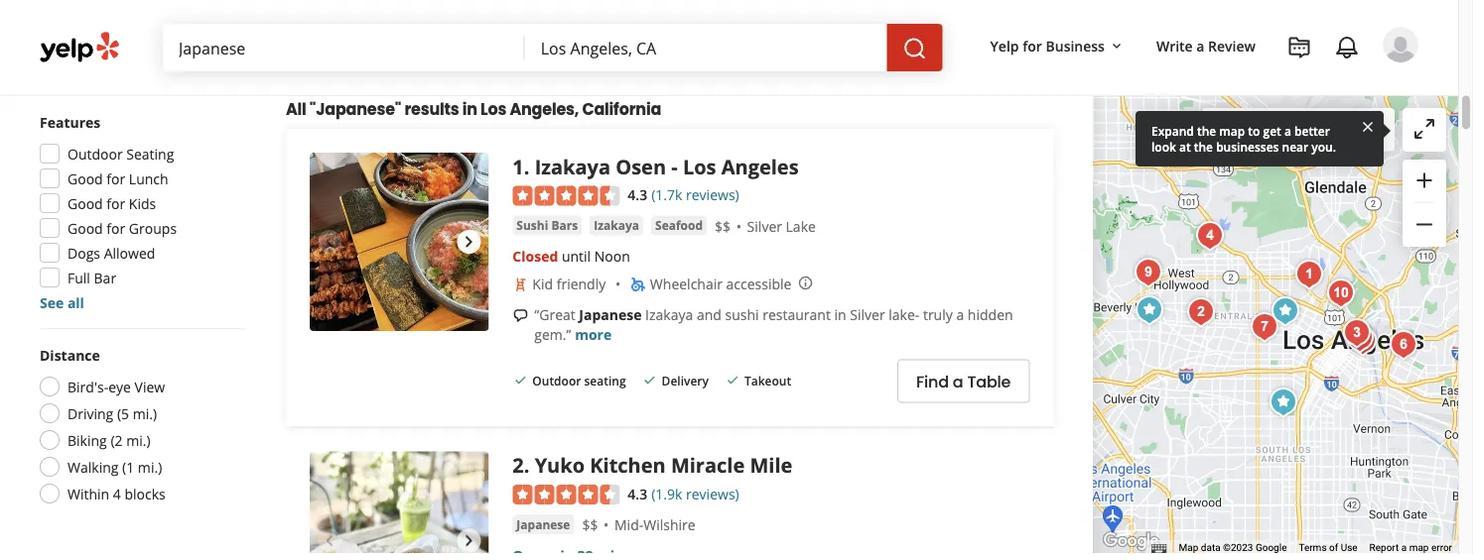 Task type: vqa. For each thing, say whether or not it's contained in the screenshot.
4.3 related to Kitchen
yes



Task type: locate. For each thing, give the bounding box(es) containing it.
see for 2nd see all button from the bottom of the page
[[40, 60, 64, 79]]

los left angeles,
[[481, 98, 507, 120]]

1 vertical spatial sushi bars button
[[513, 216, 582, 236]]

sushi up closed
[[517, 218, 548, 234]]

sushi up features
[[53, 28, 83, 45]]

2 4.3 link from the top
[[628, 483, 647, 505]]

4.3 for osen
[[628, 186, 647, 205]]

1
[[513, 153, 524, 181]]

kids
[[129, 194, 156, 213]]

zoom out image
[[1413, 213, 1436, 237]]

blocks
[[125, 485, 166, 504]]

4.3 link
[[628, 184, 647, 205], [628, 483, 647, 505]]

0 vertical spatial outdoor
[[68, 144, 123, 163]]

see all button up features
[[40, 60, 84, 79]]

a inside izakaya and sushi restaurant in silver lake- truly a hidden gem."
[[956, 306, 964, 325]]

16 speech v2 image
[[513, 309, 528, 324]]

dogs
[[68, 244, 100, 263]]

1 vertical spatial japanese
[[517, 517, 570, 534]]

0 vertical spatial $$
[[715, 217, 731, 236]]

map data ©2023 google
[[1179, 543, 1287, 555]]

pm
[[710, 35, 731, 53], [967, 35, 988, 53]]

2 horizontal spatial until
[[904, 35, 933, 53]]

see inside 'group'
[[40, 60, 64, 79]]

2 16 checkmark v2 image from the left
[[642, 373, 658, 389]]

for for business
[[1023, 36, 1042, 55]]

1 vertical spatial bars
[[551, 218, 578, 234]]

reviews) for los
[[686, 186, 739, 205]]

2 see all button from the top
[[40, 293, 84, 312]]

a right truly
[[956, 306, 964, 325]]

0 horizontal spatial group
[[34, 112, 246, 313]]

open up california
[[605, 35, 643, 53]]

taberu image
[[1343, 322, 1383, 361]]

mi.) right (5
[[133, 405, 157, 423]]

now up '9:00'
[[675, 1, 709, 24]]

bars inside the sushi bars link
[[551, 218, 578, 234]]

16 checkmark v2 image
[[513, 373, 528, 389], [642, 373, 658, 389]]

1 horizontal spatial now
[[933, 1, 967, 24]]

0 vertical spatial japanese
[[579, 306, 642, 325]]

a inside 'element'
[[1197, 36, 1205, 55]]

now for 9:00
[[675, 1, 709, 24]]

bars inside "see all" 'group'
[[87, 28, 112, 45]]

2 all from the top
[[67, 293, 84, 312]]

bars
[[87, 28, 112, 45], [551, 218, 578, 234]]

1 vertical spatial izakaya
[[594, 218, 639, 234]]

osen
[[616, 153, 666, 181]]

4.3 link down osen
[[628, 184, 647, 205]]

google
[[1256, 543, 1287, 555]]

a right write
[[1197, 36, 1205, 55]]

1 horizontal spatial outdoor
[[532, 374, 581, 390]]

see all up features
[[40, 60, 84, 79]]

reviews) up seafood
[[686, 186, 739, 205]]

2 none field from the left
[[541, 37, 871, 59]]

open left search "image"
[[863, 35, 900, 53]]

0 vertical spatial slideshow element
[[310, 153, 489, 332]]

1 open from the left
[[605, 35, 643, 53]]

1 horizontal spatial silver
[[850, 306, 885, 325]]

9:00
[[679, 35, 706, 53]]

1 vertical spatial in
[[834, 306, 846, 325]]

bird's-
[[68, 378, 108, 397]]

0 horizontal spatial in
[[462, 98, 477, 120]]

terms of use
[[1299, 543, 1358, 555]]

info icon image
[[798, 276, 813, 292], [798, 276, 813, 292]]

a right find
[[953, 371, 963, 394]]

order now up open until 9:00 pm
[[627, 1, 709, 24]]

izakaya button
[[590, 216, 643, 236]]

los
[[481, 98, 507, 120], [683, 153, 716, 181]]

open
[[605, 35, 643, 53], [863, 35, 900, 53]]

(1.9k reviews) link
[[651, 483, 739, 505]]

2 now from the left
[[933, 1, 967, 24]]

find a table
[[916, 371, 1011, 394]]

until left 8:00
[[904, 35, 933, 53]]

businesses
[[1216, 138, 1279, 155]]

good up good for kids
[[68, 169, 103, 188]]

japanese
[[579, 306, 642, 325], [517, 517, 570, 534]]

0 vertical spatial sushi bars
[[53, 28, 112, 45]]

0 vertical spatial see
[[40, 60, 64, 79]]

outdoor down gem."
[[532, 374, 581, 390]]

1 horizontal spatial order
[[885, 1, 929, 24]]

4.3 link left (1.9k
[[628, 483, 647, 505]]

4.3 star rating image up the sushi bars link
[[513, 187, 620, 207]]

1 vertical spatial 4.3 link
[[628, 483, 647, 505]]

$$
[[715, 217, 731, 236], [582, 517, 598, 536]]

1 horizontal spatial sushi bars button
[[513, 216, 582, 236]]

0 horizontal spatial sushi
[[53, 28, 83, 45]]

write
[[1156, 36, 1193, 55]]

expand
[[1152, 123, 1194, 139]]

kid friendly
[[532, 276, 606, 294]]

2 see all from the top
[[40, 293, 84, 312]]

none field find
[[179, 37, 509, 59]]

0 horizontal spatial order
[[627, 1, 671, 24]]

japanese link
[[513, 516, 574, 536]]

order now link
[[547, 0, 789, 34], [805, 0, 1046, 34]]

outdoor for outdoor seating
[[68, 144, 123, 163]]

order now up open until 8:00 pm on the top right of page
[[885, 1, 967, 24]]

sushi inside "see all" 'group'
[[53, 28, 83, 45]]

better
[[1295, 123, 1330, 139]]

0 vertical spatial see all
[[40, 60, 84, 79]]

sushi bars button up closed
[[513, 216, 582, 236]]

16 checkmark v2 image for outdoor seating
[[513, 373, 528, 389]]

slideshow element
[[310, 153, 489, 332], [310, 453, 489, 555]]

4.3 star rating image for yuko
[[513, 486, 620, 506]]

0 vertical spatial see all button
[[40, 60, 84, 79]]

1 order now from the left
[[627, 1, 709, 24]]

2 order from the left
[[885, 1, 929, 24]]

user actions element
[[974, 25, 1446, 147]]

1 vertical spatial outdoor
[[532, 374, 581, 390]]

1 vertical spatial silver
[[850, 306, 885, 325]]

1 vertical spatial $$
[[582, 517, 598, 536]]

until up friendly
[[562, 248, 591, 267]]

order now
[[627, 1, 709, 24], [885, 1, 967, 24]]

see all button down full
[[40, 293, 84, 312]]

1 vertical spatial .
[[524, 453, 530, 480]]

good for good for groups
[[68, 219, 103, 238]]

2 . from the top
[[524, 453, 530, 480]]

japanese inside button
[[517, 517, 570, 534]]

japanese up the more 'link'
[[579, 306, 642, 325]]

0 horizontal spatial japanese
[[517, 517, 570, 534]]

report
[[1370, 543, 1399, 555]]

0 vertical spatial los
[[481, 98, 507, 120]]

1 good from the top
[[68, 169, 103, 188]]

bars left teppanyaki
[[87, 28, 112, 45]]

japanese down yuko
[[517, 517, 570, 534]]

1 horizontal spatial until
[[646, 35, 675, 53]]

in right results
[[462, 98, 477, 120]]

0 horizontal spatial sushi bars
[[53, 28, 112, 45]]

izakaya inside button
[[594, 218, 639, 234]]

see all
[[40, 60, 84, 79], [40, 293, 84, 312]]

see up features
[[40, 60, 64, 79]]

ototo image
[[1321, 274, 1361, 314]]

los right -
[[683, 153, 716, 181]]

0 horizontal spatial until
[[562, 248, 591, 267]]

bars up closed until noon
[[551, 218, 578, 234]]

1 horizontal spatial sushi
[[517, 218, 548, 234]]

more
[[575, 326, 612, 345]]

distance
[[40, 346, 100, 365]]

2 reviews) from the top
[[686, 485, 739, 504]]

2 vertical spatial izakaya
[[645, 306, 693, 325]]

1 now from the left
[[675, 1, 709, 24]]

mi.) right (2 at the left of page
[[126, 431, 151, 450]]

1 16 checkmark v2 image from the left
[[513, 373, 528, 389]]

0 vertical spatial izakaya
[[535, 153, 611, 181]]

for down good for kids
[[107, 219, 125, 238]]

2 order now from the left
[[885, 1, 967, 24]]

good up the dogs
[[68, 219, 103, 238]]

mid-wilshire
[[614, 517, 696, 536]]

order now link up open until 8:00 pm on the top right of page
[[805, 0, 1046, 34]]

restaurant
[[763, 306, 831, 325]]

0 horizontal spatial outdoor
[[68, 144, 123, 163]]

business
[[1046, 36, 1105, 55]]

notifications image
[[1335, 36, 1359, 60]]

. down angeles,
[[524, 153, 530, 181]]

16 checkmark v2 image left outdoor seating
[[513, 373, 528, 389]]

as
[[1289, 121, 1304, 140]]

izakaya inside izakaya and sushi restaurant in silver lake- truly a hidden gem."
[[645, 306, 693, 325]]

(1.9k reviews)
[[651, 485, 739, 504]]

map for to
[[1219, 123, 1245, 139]]

1 horizontal spatial pm
[[967, 35, 988, 53]]

1 reviews) from the top
[[686, 186, 739, 205]]

2 4.3 star rating image from the top
[[513, 486, 620, 506]]

none field 'near'
[[541, 37, 871, 59]]

0 horizontal spatial none field
[[179, 37, 509, 59]]

1 order now link from the left
[[547, 0, 789, 34]]

16 kid friendly v2 image
[[513, 277, 528, 293]]

1 horizontal spatial order now
[[885, 1, 967, 24]]

order now for 9:00
[[627, 1, 709, 24]]

for right yelp at top
[[1023, 36, 1042, 55]]

mi.) right (1
[[138, 458, 162, 477]]

japanese button
[[513, 516, 574, 536]]

1 vertical spatial good
[[68, 194, 103, 213]]

1 4.3 link from the top
[[628, 184, 647, 205]]

report a map error
[[1370, 543, 1452, 555]]

$$ down (1.7k reviews)
[[715, 217, 731, 236]]

0 horizontal spatial silver
[[747, 217, 782, 236]]

order up open until 9:00 pm
[[627, 1, 671, 24]]

directions
[[387, 1, 465, 24]]

0 vertical spatial bars
[[87, 28, 112, 45]]

now
[[675, 1, 709, 24], [933, 1, 967, 24]]

otomisan restaurant image
[[1384, 326, 1424, 365]]

1 horizontal spatial none field
[[541, 37, 871, 59]]

lake
[[786, 217, 816, 236]]

1 pm from the left
[[710, 35, 731, 53]]

None field
[[179, 37, 509, 59], [541, 37, 871, 59]]

2 open from the left
[[863, 35, 900, 53]]

2 pm from the left
[[967, 35, 988, 53]]

0 vertical spatial sushi
[[53, 28, 83, 45]]

1 vertical spatial see
[[40, 293, 64, 312]]

2 4.3 from the top
[[628, 485, 647, 504]]

2 order now link from the left
[[805, 0, 1046, 34]]

see up 'distance'
[[40, 293, 64, 312]]

dogs allowed
[[68, 244, 155, 263]]

to
[[1248, 123, 1260, 139]]

0 horizontal spatial open
[[605, 35, 643, 53]]

1 vertical spatial 4.3
[[628, 485, 647, 504]]

2 horizontal spatial map
[[1409, 543, 1429, 555]]

1 see from the top
[[40, 60, 64, 79]]

yelp
[[990, 36, 1019, 55]]

angeles,
[[510, 98, 579, 120]]

izakaya down wheelchair on the left of page
[[645, 306, 693, 325]]

1 . from the top
[[524, 153, 530, 181]]

keyboard shortcuts image
[[1151, 544, 1167, 554]]

see all for 2nd see all button from the bottom of the page
[[40, 60, 84, 79]]

map left error
[[1409, 543, 1429, 555]]

1 vertical spatial see all
[[40, 293, 84, 312]]

(1
[[122, 458, 134, 477]]

16 chevron down v2 image
[[1109, 38, 1125, 54]]

lunch
[[129, 169, 168, 188]]

sushi bars inside "see all" 'group'
[[53, 28, 112, 45]]

good down good for lunch
[[68, 194, 103, 213]]

izakaya for izakaya
[[594, 218, 639, 234]]

and
[[697, 306, 722, 325]]

the
[[1197, 123, 1216, 139], [1194, 138, 1213, 155]]

order up open until 8:00 pm on the top right of page
[[885, 1, 929, 24]]

all inside 'group'
[[67, 60, 84, 79]]

1 horizontal spatial bars
[[551, 218, 578, 234]]

until for until 8:00 pm
[[904, 35, 933, 53]]

open for open until 8:00 pm
[[863, 35, 900, 53]]

hidden
[[968, 306, 1013, 325]]

0 vertical spatial in
[[462, 98, 477, 120]]

of
[[1329, 543, 1338, 555]]

sushi bars up closed
[[517, 218, 578, 234]]

walking
[[68, 458, 119, 477]]

silver left lake-
[[850, 306, 885, 325]]

1 none field from the left
[[179, 37, 509, 59]]

2 slideshow element from the top
[[310, 453, 489, 555]]

0 horizontal spatial bars
[[87, 28, 112, 45]]

write a review link
[[1149, 28, 1264, 64]]

all up features
[[67, 60, 84, 79]]

yasu beverly hills image
[[1130, 291, 1170, 331]]

0 vertical spatial reviews)
[[686, 186, 739, 205]]

4.3 star rating image down yuko
[[513, 486, 620, 506]]

0 horizontal spatial order now
[[627, 1, 709, 24]]

noon
[[594, 248, 630, 267]]

for
[[1023, 36, 1042, 55], [107, 169, 125, 188], [107, 194, 125, 213], [107, 219, 125, 238]]

1 vertical spatial mi.)
[[126, 431, 151, 450]]

1 vertical spatial reviews)
[[686, 485, 739, 504]]

. for 1
[[524, 153, 530, 181]]

0 horizontal spatial $$
[[582, 517, 598, 536]]

in right restaurant
[[834, 306, 846, 325]]

a right get
[[1285, 123, 1291, 139]]

1 horizontal spatial $$
[[715, 217, 731, 236]]

pm right '9:00'
[[710, 35, 731, 53]]

map inside expand the map to get a better look at the businesses near you.
[[1219, 123, 1245, 139]]

map left to
[[1219, 123, 1245, 139]]

good for groups
[[68, 219, 177, 238]]

option group
[[34, 345, 246, 510]]

izakaya right 1
[[535, 153, 611, 181]]

silver left lake
[[747, 217, 782, 236]]

1 4.3 star rating image from the top
[[513, 187, 620, 207]]

1 4.3 from the top
[[628, 186, 647, 205]]

a for write a review
[[1197, 36, 1205, 55]]

. for 2
[[524, 453, 530, 480]]

4.3 left (1.9k
[[628, 485, 647, 504]]

mi.) for walking (1 mi.)
[[138, 458, 162, 477]]

sushi bars up features
[[53, 28, 112, 45]]

. left yuko
[[524, 453, 530, 480]]

mi.) for driving (5 mi.)
[[133, 405, 157, 423]]

2 see from the top
[[40, 293, 64, 312]]

1 see all from the top
[[40, 60, 84, 79]]

$$ left mid-
[[582, 517, 598, 536]]

1 vertical spatial see all button
[[40, 293, 84, 312]]

0 vertical spatial mi.)
[[133, 405, 157, 423]]

4.3 down osen
[[628, 186, 647, 205]]

order
[[627, 1, 671, 24], [885, 1, 929, 24]]

0 horizontal spatial now
[[675, 1, 709, 24]]

1 horizontal spatial order now link
[[805, 0, 1046, 34]]

1 vertical spatial los
[[683, 153, 716, 181]]

now up 8:00
[[933, 1, 967, 24]]

0 horizontal spatial order now link
[[547, 0, 789, 34]]

0 vertical spatial 4.3 star rating image
[[513, 187, 620, 207]]

review
[[1208, 36, 1256, 55]]

1 horizontal spatial los
[[683, 153, 716, 181]]

1 see all button from the top
[[40, 60, 84, 79]]

1 horizontal spatial japanese
[[579, 306, 642, 325]]

1 vertical spatial sushi bars
[[517, 218, 578, 234]]

map right as
[[1307, 121, 1337, 140]]

3 good from the top
[[68, 219, 103, 238]]

sushi
[[725, 306, 759, 325]]

delivery
[[662, 374, 709, 390]]

order now for 8:00
[[885, 1, 967, 24]]

outdoor seating
[[532, 374, 626, 390]]

0 horizontal spatial pm
[[710, 35, 731, 53]]

1 horizontal spatial 16 checkmark v2 image
[[642, 373, 658, 389]]

0 horizontal spatial sushi bars button
[[40, 22, 125, 52]]

0 horizontal spatial 16 checkmark v2 image
[[513, 373, 528, 389]]

outdoor up good for lunch
[[68, 144, 123, 163]]

open for open until 9:00 pm
[[605, 35, 643, 53]]

1 . izakaya osen - los angeles
[[513, 153, 799, 181]]

1 horizontal spatial group
[[1403, 160, 1446, 247]]

map region
[[1016, 0, 1473, 555]]

order now link up open until 9:00 pm
[[547, 0, 789, 34]]

greg r. image
[[1383, 27, 1419, 63]]

a
[[1197, 36, 1205, 55], [1285, 123, 1291, 139], [956, 306, 964, 325], [953, 371, 963, 394], [1401, 543, 1407, 555]]

sushi bars button up features
[[40, 22, 125, 52]]

group containing features
[[34, 112, 246, 313]]

seating
[[584, 374, 626, 390]]

1 vertical spatial 4.3 star rating image
[[513, 486, 620, 506]]

0 vertical spatial 4.3 link
[[628, 184, 647, 205]]

4.3 link for osen
[[628, 184, 647, 205]]

4.3 star rating image
[[513, 187, 620, 207], [513, 486, 620, 506]]

all down full
[[67, 293, 84, 312]]

gem."
[[534, 326, 571, 345]]

1 vertical spatial all
[[67, 293, 84, 312]]

in inside izakaya and sushi restaurant in silver lake- truly a hidden gem."
[[834, 306, 846, 325]]

izakaya osen - los angeles image
[[310, 153, 489, 332]]

for inside button
[[1023, 36, 1042, 55]]

None search field
[[163, 24, 947, 71]]

expand map image
[[1413, 117, 1436, 141]]

2 vertical spatial mi.)
[[138, 458, 162, 477]]

1 vertical spatial sushi
[[517, 218, 548, 234]]

see all inside 'group'
[[40, 60, 84, 79]]

a right report
[[1401, 543, 1407, 555]]

1 horizontal spatial in
[[834, 306, 846, 325]]

2 vertical spatial good
[[68, 219, 103, 238]]

group
[[34, 112, 246, 313], [1403, 160, 1446, 247]]

0 vertical spatial 4.3
[[628, 186, 647, 205]]

0 vertical spatial silver
[[747, 217, 782, 236]]

(5
[[117, 405, 129, 423]]

0 vertical spatial all
[[67, 60, 84, 79]]

0 horizontal spatial map
[[1219, 123, 1245, 139]]

1 horizontal spatial map
[[1307, 121, 1337, 140]]

for for lunch
[[107, 169, 125, 188]]

for down good for lunch
[[107, 194, 125, 213]]

16 checkmark v2 image left delivery
[[642, 373, 658, 389]]

see all down full
[[40, 293, 84, 312]]

full
[[68, 269, 90, 287]]

1 all from the top
[[67, 60, 84, 79]]

expand the map to get a better look at the businesses near you. tooltip
[[1136, 111, 1384, 167]]

reviews) down miracle
[[686, 485, 739, 504]]

4
[[113, 485, 121, 504]]

search image
[[903, 37, 927, 61]]

table
[[967, 371, 1011, 394]]

kid
[[532, 276, 553, 294]]

yamashiro hollywood image
[[1190, 216, 1230, 256]]

.
[[524, 153, 530, 181], [524, 453, 530, 480]]

mi.)
[[133, 405, 157, 423], [126, 431, 151, 450], [138, 458, 162, 477]]

2 good from the top
[[68, 194, 103, 213]]

1 order from the left
[[627, 1, 671, 24]]

reviews)
[[686, 186, 739, 205], [686, 485, 739, 504]]

2
[[513, 453, 524, 480]]

0 vertical spatial good
[[68, 169, 103, 188]]

within 4 blocks
[[68, 485, 166, 504]]

allowed
[[104, 244, 155, 263]]

1 horizontal spatial open
[[863, 35, 900, 53]]

until left '9:00'
[[646, 35, 675, 53]]

pm left yelp at top
[[967, 35, 988, 53]]

for up good for kids
[[107, 169, 125, 188]]

izakaya up noon
[[594, 218, 639, 234]]

closed until noon
[[513, 248, 630, 267]]

izakaya osen - los angeles image
[[1290, 255, 1329, 295]]

1 vertical spatial slideshow element
[[310, 453, 489, 555]]

0 vertical spatial .
[[524, 153, 530, 181]]



Task type: describe. For each thing, give the bounding box(es) containing it.
order for until 9:00 pm
[[627, 1, 671, 24]]

Near text field
[[541, 37, 871, 59]]

previous image
[[318, 530, 342, 554]]

lake-
[[889, 306, 920, 325]]

order for until 8:00 pm
[[885, 1, 929, 24]]

yoshinoya image
[[1264, 383, 1304, 423]]

biking
[[68, 431, 107, 450]]

(1.9k
[[651, 485, 682, 504]]

izakaya tora image
[[1129, 253, 1169, 293]]

good for kids
[[68, 194, 156, 213]]

"great japanese
[[534, 306, 642, 325]]

see all for 2nd see all button
[[40, 293, 84, 312]]

pm for open until 9:00 pm
[[710, 35, 731, 53]]

(1.7k reviews)
[[651, 186, 739, 205]]

for for groups
[[107, 219, 125, 238]]

"great
[[534, 306, 576, 325]]

16 checkmark v2 image for delivery
[[642, 373, 658, 389]]

outdoor for outdoor seating
[[532, 374, 581, 390]]

izakaya and sushi restaurant in silver lake- truly a hidden gem."
[[534, 306, 1013, 345]]

Find text field
[[179, 37, 509, 59]]

until for until noon
[[562, 248, 591, 267]]

seafood button
[[651, 216, 707, 236]]

8:00
[[936, 35, 964, 53]]

2 . yuko kitchen miracle mile
[[513, 453, 793, 480]]

izakaya link
[[590, 216, 643, 236]]

a for report a map error
[[1401, 543, 1407, 555]]

sushi bars link
[[513, 216, 582, 236]]

within
[[68, 485, 109, 504]]

full bar
[[68, 269, 116, 287]]

previous image
[[318, 231, 342, 255]]

near
[[1282, 138, 1309, 155]]

projects image
[[1288, 36, 1311, 60]]

search
[[1242, 121, 1286, 140]]

find
[[916, 371, 949, 394]]

map for moves
[[1307, 121, 1337, 140]]

good for good for lunch
[[68, 169, 103, 188]]

mile
[[750, 453, 793, 480]]

close image
[[1360, 118, 1376, 135]]

0 horizontal spatial los
[[481, 98, 507, 120]]

see for 2nd see all button
[[40, 293, 64, 312]]

seating
[[126, 144, 174, 163]]

view
[[135, 378, 165, 397]]

you.
[[1312, 138, 1336, 155]]

california
[[582, 98, 661, 120]]

angeles
[[721, 153, 799, 181]]

open until 8:00 pm
[[863, 35, 988, 53]]

data
[[1201, 543, 1221, 555]]

wheelchair accessible
[[650, 276, 792, 294]]

for for kids
[[107, 194, 125, 213]]

izakaya for izakaya and sushi restaurant in silver lake- truly a hidden gem."
[[645, 306, 693, 325]]

1 slideshow element from the top
[[310, 153, 489, 332]]

results
[[404, 98, 459, 120]]

4.3 link for kitchen
[[628, 483, 647, 505]]

use
[[1341, 543, 1358, 555]]

pm for open until 8:00 pm
[[967, 35, 988, 53]]

zoom in image
[[1413, 169, 1436, 193]]

hibi. image
[[1245, 308, 1285, 347]]

friendly
[[557, 276, 606, 294]]

mi.) for biking (2 mi.)
[[126, 431, 151, 450]]

wilshire
[[644, 517, 696, 536]]

good for good for kids
[[68, 194, 103, 213]]

wheelchair
[[650, 276, 723, 294]]

yuko kitchen miracle mile link
[[535, 453, 793, 480]]

$$ for osen
[[715, 217, 731, 236]]

teppanyaki
[[146, 28, 212, 45]]

a for find a table
[[953, 371, 963, 394]]

all for 2nd see all button
[[67, 293, 84, 312]]

(1.7k
[[651, 186, 682, 205]]

write a review
[[1156, 36, 1256, 55]]

now for 8:00
[[933, 1, 967, 24]]

google image
[[1098, 529, 1164, 555]]

4.3 star rating image for izakaya
[[513, 187, 620, 207]]

yuko kitchen miracle mile image
[[1182, 293, 1221, 333]]

walking (1 mi.)
[[68, 458, 162, 477]]

mid-
[[614, 517, 644, 536]]

(1.7k reviews) link
[[651, 184, 739, 205]]

all "japanese" results in los angeles, california
[[286, 98, 661, 120]]

order now link for 9:00
[[547, 0, 789, 34]]

all for 2nd see all button from the bottom of the page
[[67, 60, 84, 79]]

report a map error link
[[1370, 543, 1452, 555]]

a inside expand the map to get a better look at the businesses near you.
[[1285, 123, 1291, 139]]

map
[[1179, 543, 1199, 555]]

get directions
[[356, 1, 465, 24]]

option group containing distance
[[34, 345, 246, 510]]

next image
[[457, 231, 481, 255]]

$$ for kitchen
[[582, 517, 598, 536]]

yuko kitchen miracle mile image
[[310, 453, 489, 555]]

seafood link
[[651, 216, 707, 236]]

map for error
[[1409, 543, 1429, 555]]

marugame monzo image
[[1337, 314, 1377, 353]]

driving
[[68, 405, 113, 423]]

teppanyaki button
[[133, 22, 225, 52]]

reviews) for mile
[[686, 485, 739, 504]]

miracle
[[671, 453, 745, 480]]

0 vertical spatial sushi bars button
[[40, 22, 125, 52]]

error
[[1431, 543, 1452, 555]]

©2023
[[1223, 543, 1253, 555]]

silver lake
[[747, 217, 816, 236]]

1 horizontal spatial sushi bars
[[517, 218, 578, 234]]

4.3 for kitchen
[[628, 485, 647, 504]]

accessible
[[726, 276, 792, 294]]

seafood
[[655, 218, 703, 234]]

silver inside izakaya and sushi restaurant in silver lake- truly a hidden gem."
[[850, 306, 885, 325]]

yelp for business button
[[982, 28, 1133, 64]]

next image
[[457, 530, 481, 554]]

-
[[671, 153, 678, 181]]

truly
[[923, 306, 953, 325]]

16 checkmark v2 image
[[725, 373, 741, 389]]

bird's-eye view
[[68, 378, 165, 397]]

get
[[356, 1, 383, 24]]

roll call - koreatown image
[[1266, 292, 1306, 332]]

good for lunch
[[68, 169, 168, 188]]

find a table link
[[897, 360, 1030, 404]]

groups
[[129, 219, 177, 238]]

"japanese"
[[310, 98, 401, 120]]

until for until 9:00 pm
[[646, 35, 675, 53]]

biking (2 mi.)
[[68, 431, 151, 450]]

16 wheelchair v2 image
[[630, 277, 646, 293]]

see all group
[[36, 0, 246, 79]]

terms
[[1299, 543, 1327, 555]]

kitchen
[[590, 453, 666, 480]]

order now link for 8:00
[[805, 0, 1046, 34]]

open until 9:00 pm
[[605, 35, 731, 53]]

all
[[286, 98, 306, 120]]

get directions link
[[290, 0, 531, 34]]

sushi gen image
[[1340, 319, 1380, 358]]

expand the map to get a better look at the businesses near you.
[[1152, 123, 1336, 155]]

bar
[[94, 269, 116, 287]]

eye
[[108, 378, 131, 397]]



